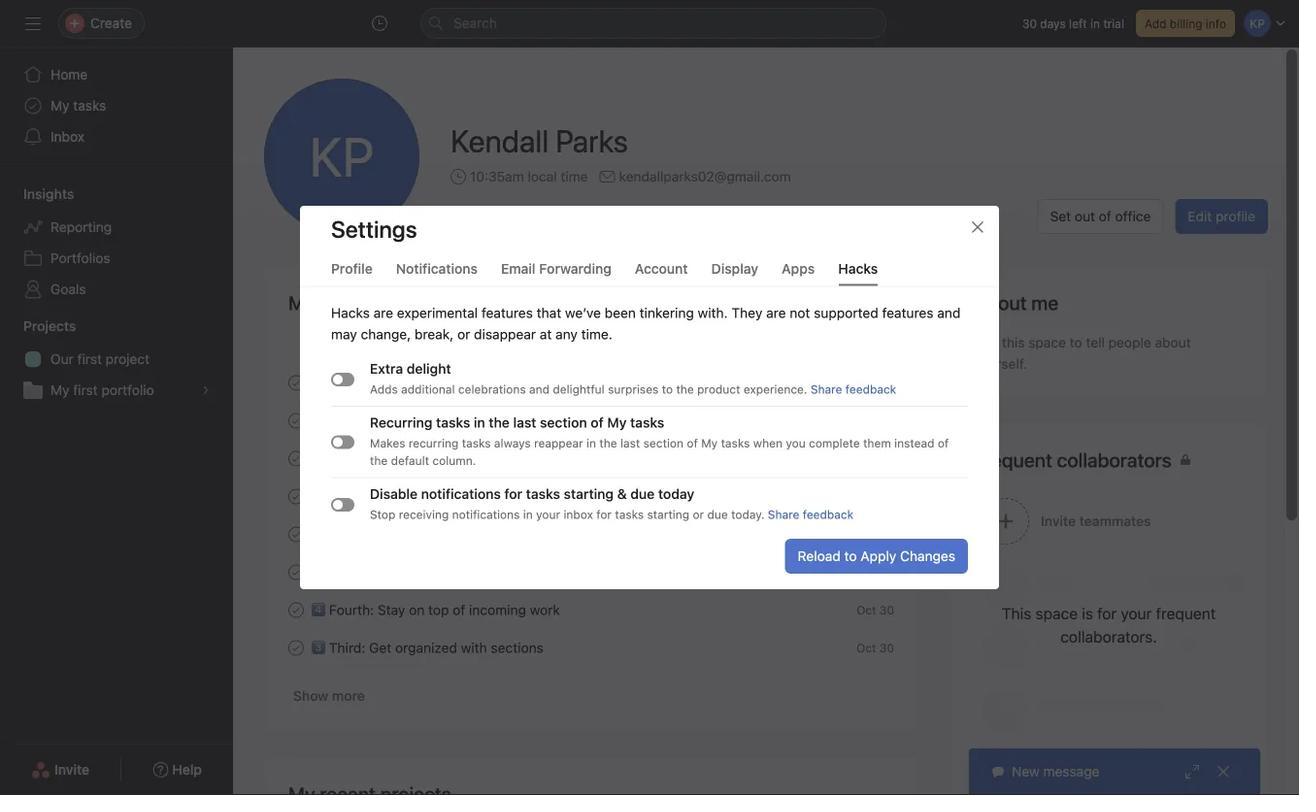 Task type: describe. For each thing, give the bounding box(es) containing it.
10:35am
[[470, 168, 524, 185]]

manageable
[[439, 526, 516, 542]]

2 features from the left
[[882, 305, 934, 321]]

0 vertical spatial last
[[513, 415, 536, 431]]

stay
[[378, 602, 405, 618]]

display button
[[711, 260, 759, 286]]

tasks inside global element
[[73, 98, 106, 114]]

that
[[537, 305, 561, 321]]

wednesday
[[831, 490, 894, 504]]

2 are from the left
[[766, 305, 786, 321]]

reload to apply changes
[[798, 548, 956, 564]]

10:35am local time
[[470, 168, 588, 185]]

1 vertical spatial for
[[596, 508, 612, 521]]

at
[[540, 326, 552, 342]]

first down the "you"
[[785, 490, 807, 504]]

0 vertical spatial work
[[405, 526, 435, 542]]

1 vertical spatial starting
[[647, 508, 690, 521]]

project for create presentation
[[810, 490, 849, 504]]

results
[[365, 413, 407, 429]]

share inside the disable notifications for tasks starting & due today stop receiving notifications in your inbox for tasks starting or due today. share feedback
[[768, 508, 800, 521]]

edit profile button
[[1175, 199, 1268, 234]]

create presentation
[[312, 489, 436, 505]]

first left today button
[[816, 376, 838, 390]]

email forwarding
[[501, 260, 612, 276]]

oct 30 button for 4️⃣ fourth: stay on top of incoming work
[[857, 604, 894, 617]]

disable
[[370, 486, 418, 502]]

and inside hacks are experimental features that we've been tinkering with. they are not supported features and may change, break, or disappear at any time.
[[937, 305, 961, 321]]

changes
[[900, 548, 956, 564]]

tasks down surprises on the top
[[630, 415, 664, 431]]

first up my first portfolio
[[77, 351, 102, 367]]

close image
[[970, 219, 986, 235]]

people
[[1109, 335, 1151, 351]]

in inside the disable notifications for tasks starting & due today stop receiving notifications in your inbox for tasks starting or due today. share feedback
[[523, 508, 533, 521]]

project for schedule a meeting
[[841, 376, 880, 390]]

our first project for create presentation
[[762, 490, 849, 504]]

oct 30 button for 6️⃣ sixth: make work manageable
[[857, 528, 894, 541]]

tell
[[1086, 335, 1105, 351]]

oct for 6️⃣ sixth: make work manageable
[[857, 528, 876, 541]]

view all tasks button
[[803, 289, 894, 317]]

supported
[[814, 305, 879, 321]]

profile button
[[331, 260, 373, 286]]

sixth:
[[329, 526, 364, 542]]

and inside extra delight adds additional celebrations and delightful surprises to the product experience. share feedback
[[529, 383, 550, 396]]

show more
[[293, 688, 365, 704]]

hacks for hacks
[[838, 260, 878, 276]]

our for create presentation
[[762, 490, 782, 504]]

oct 30 for 6️⃣ sixth: make work manageable
[[857, 528, 894, 541]]

today
[[862, 376, 894, 390]]

tasks up "column."
[[462, 437, 491, 450]]

experience.
[[744, 383, 807, 396]]

completed checkbox for schedule a meeting
[[285, 371, 308, 395]]

account
[[635, 260, 688, 276]]

edit
[[1188, 208, 1212, 224]]

you
[[786, 437, 806, 450]]

today
[[658, 486, 694, 502]]

them
[[863, 437, 891, 450]]

3️⃣ third: get organized with sections
[[312, 640, 544, 656]]

our first project link for create presentation
[[754, 487, 849, 506]]

my first portfolio link
[[12, 375, 221, 406]]

recurring tasks in the last section of my tasks makes recurring tasks always reappear in the last section of my tasks when you complete them instead of the default column.
[[370, 415, 949, 468]]

add billing info button
[[1136, 10, 1235, 37]]

surprises
[[608, 383, 659, 396]]

oct 30 for 4️⃣ fourth: stay on top of incoming work
[[857, 604, 894, 617]]

our first project for schedule a meeting
[[793, 376, 880, 390]]

view all tasks
[[811, 296, 886, 310]]

default
[[391, 454, 429, 468]]

been
[[605, 305, 636, 321]]

fourth:
[[329, 602, 374, 618]]

experimental
[[397, 305, 478, 321]]

adds
[[370, 383, 398, 396]]

completed image for 6️⃣
[[285, 523, 308, 546]]

insights element
[[0, 177, 233, 309]]

3️⃣
[[312, 640, 325, 656]]

completed image for analyze
[[285, 409, 308, 433]]

tasks left when
[[721, 437, 750, 450]]

close image
[[1216, 764, 1231, 780]]

your
[[536, 508, 560, 521]]

our inside projects element
[[50, 351, 74, 367]]

show more button
[[288, 679, 370, 714]]

yourself.
[[974, 356, 1027, 372]]

switch for disable notifications for tasks starting & due today
[[331, 498, 354, 512]]

make
[[368, 526, 402, 542]]

when
[[753, 437, 783, 450]]

my tasks
[[50, 98, 106, 114]]

today button
[[862, 376, 894, 390]]

delight
[[407, 361, 451, 377]]

complete
[[809, 437, 860, 450]]

schedule
[[312, 375, 370, 391]]

1 vertical spatial due
[[707, 508, 728, 521]]

apps button
[[782, 260, 815, 286]]

projects element
[[0, 309, 233, 410]]

meeting
[[385, 375, 436, 391]]

&
[[617, 486, 627, 502]]

portfolio
[[101, 382, 154, 398]]

30 for 6️⃣ sixth: make work manageable
[[880, 528, 894, 541]]

completed checkbox for 4️⃣ fourth: stay on top of incoming work
[[285, 599, 308, 622]]

any
[[556, 326, 578, 342]]

on
[[409, 602, 425, 618]]

out
[[1075, 208, 1095, 224]]

2 oct from the top
[[857, 566, 876, 579]]

left
[[1069, 17, 1087, 30]]

switch for recurring tasks in the last section of my tasks
[[331, 435, 354, 449]]

create
[[312, 489, 353, 505]]

recurring
[[409, 437, 459, 450]]

completed checkbox for 6️⃣ sixth: make work manageable
[[285, 523, 308, 546]]

kendall parks
[[451, 122, 628, 159]]

switch for extra delight
[[331, 373, 354, 386]]

to inside extra delight adds additional celebrations and delightful surprises to the product experience. share feedback
[[662, 383, 673, 396]]

my tasks
[[288, 291, 366, 314]]

celebrations
[[458, 383, 526, 396]]

to inside use this space to tell people about yourself.
[[1070, 335, 1082, 351]]

reporting
[[50, 219, 112, 235]]

apply
[[861, 548, 897, 564]]

invite button
[[19, 753, 102, 788]]

oct for 3️⃣ third: get organized with sections
[[857, 641, 876, 655]]

0 vertical spatial project
[[106, 351, 150, 367]]

oct for 4️⃣ fourth: stay on top of incoming work
[[857, 604, 876, 617]]

additional
[[401, 383, 455, 396]]

not
[[790, 305, 810, 321]]

time
[[561, 168, 588, 185]]

a
[[374, 375, 381, 391]]

6️⃣
[[312, 526, 325, 542]]

instead
[[895, 437, 935, 450]]

always
[[494, 437, 531, 450]]

completed checkbox for create presentation
[[285, 485, 308, 508]]

organized
[[395, 640, 457, 656]]

analyze
[[312, 413, 361, 429]]

4️⃣
[[312, 602, 325, 618]]

of right 'top'
[[453, 602, 465, 618]]

completed checkbox for analyze results
[[285, 409, 308, 433]]

reload
[[798, 548, 841, 564]]

30 for 3️⃣ third: get organized with sections
[[880, 641, 894, 655]]

kendallparks02@gmail.com
[[619, 168, 791, 185]]

email forwarding button
[[501, 260, 612, 286]]

completed image for review
[[285, 447, 308, 470]]

30 for 4️⃣ fourth: stay on top of incoming work
[[880, 604, 894, 617]]

email
[[501, 260, 536, 276]]

search
[[453, 15, 497, 31]]

tasks up 'your'
[[526, 486, 560, 502]]

completed image for schedule
[[285, 371, 308, 395]]



Task type: vqa. For each thing, say whether or not it's contained in the screenshot.
the 6️⃣ Sixth: Make work manageable
yes



Task type: locate. For each thing, give the bounding box(es) containing it.
2 vertical spatial switch
[[331, 498, 354, 512]]

0 horizontal spatial hacks
[[331, 305, 370, 321]]

0 vertical spatial notifications
[[421, 486, 501, 502]]

notifications up manageable
[[452, 508, 520, 521]]

my down product
[[701, 437, 718, 450]]

0 vertical spatial switch
[[331, 373, 354, 386]]

oct 30 for 3️⃣ third: get organized with sections
[[857, 641, 894, 655]]

completed image
[[285, 561, 308, 584], [285, 637, 308, 660]]

inbox link
[[12, 121, 221, 152]]

this
[[1002, 335, 1025, 351]]

frequent collaborators
[[974, 449, 1172, 471]]

0 vertical spatial share
[[811, 383, 842, 396]]

our first project inside projects element
[[50, 351, 150, 367]]

2 completed image from the top
[[285, 637, 308, 660]]

2 vertical spatial our
[[762, 490, 782, 504]]

features up disappear
[[482, 305, 533, 321]]

0 horizontal spatial are
[[374, 305, 393, 321]]

0 vertical spatial hacks
[[838, 260, 878, 276]]

our up today.
[[762, 490, 782, 504]]

oct 30 button
[[857, 528, 894, 541], [857, 566, 894, 579], [857, 604, 894, 617], [857, 641, 894, 655]]

0 vertical spatial due
[[631, 486, 655, 502]]

work
[[405, 526, 435, 542], [530, 602, 560, 618]]

0 vertical spatial and
[[937, 305, 961, 321]]

share feedback link
[[811, 383, 896, 396], [768, 508, 854, 521]]

0 horizontal spatial and
[[529, 383, 550, 396]]

0 horizontal spatial section
[[540, 415, 587, 431]]

2 oct 30 from the top
[[857, 566, 894, 579]]

our first project link up complete
[[785, 373, 880, 393]]

1 vertical spatial switch
[[331, 435, 354, 449]]

our first project up complete
[[793, 376, 880, 390]]

0 vertical spatial share feedback link
[[811, 383, 896, 396]]

section up reappear
[[540, 415, 587, 431]]

0 vertical spatial our
[[50, 351, 74, 367]]

completed checkbox for review feedback
[[285, 447, 308, 470]]

my inside global element
[[50, 98, 69, 114]]

share feedback link for today
[[768, 508, 854, 521]]

5 completed image from the top
[[285, 523, 308, 546]]

1 vertical spatial completed image
[[285, 637, 308, 660]]

our first project up my first portfolio
[[50, 351, 150, 367]]

hacks up the view all tasks
[[838, 260, 878, 276]]

tasks down home
[[73, 98, 106, 114]]

completed image left 4️⃣
[[285, 599, 308, 622]]

1 horizontal spatial to
[[844, 548, 857, 564]]

hacks for hacks are experimental features that we've been tinkering with. they are not supported features and may change, break, or disappear at any time.
[[331, 305, 370, 321]]

4 completed checkbox from the top
[[285, 485, 308, 508]]

share feedback link up complete
[[811, 383, 896, 396]]

8 completed checkbox from the top
[[285, 637, 308, 660]]

completed image for 3rd completed checkbox from the bottom of the page
[[285, 561, 308, 584]]

1 vertical spatial share feedback link
[[768, 508, 854, 521]]

completed image
[[285, 371, 308, 395], [285, 409, 308, 433], [285, 447, 308, 470], [285, 485, 308, 508], [285, 523, 308, 546], [285, 599, 308, 622]]

5 completed checkbox from the top
[[285, 523, 308, 546]]

space
[[1029, 335, 1066, 351]]

our first project link down the "you"
[[754, 487, 849, 506]]

0 vertical spatial or
[[457, 326, 470, 342]]

and left delightful
[[529, 383, 550, 396]]

to left apply
[[844, 548, 857, 564]]

forwarding
[[539, 260, 612, 276]]

to left tell
[[1070, 335, 1082, 351]]

0 vertical spatial starting
[[564, 486, 614, 502]]

new message
[[1012, 764, 1100, 780]]

set out of office
[[1050, 208, 1151, 224]]

4️⃣ fourth: stay on top of incoming work
[[312, 602, 560, 618]]

trial
[[1104, 17, 1124, 30]]

1 vertical spatial notifications
[[452, 508, 520, 521]]

third:
[[329, 640, 365, 656]]

the left product
[[676, 383, 694, 396]]

1 horizontal spatial and
[[937, 305, 961, 321]]

presentation
[[357, 489, 436, 505]]

1 features from the left
[[482, 305, 533, 321]]

feedback up them
[[846, 383, 896, 396]]

our first project
[[50, 351, 150, 367], [793, 376, 880, 390], [762, 490, 849, 504]]

the right reappear
[[600, 437, 617, 450]]

project
[[106, 351, 150, 367], [841, 376, 880, 390], [810, 490, 849, 504]]

use
[[974, 335, 998, 351]]

2 completed checkbox from the top
[[285, 409, 308, 433]]

expand new message image
[[1185, 764, 1200, 780]]

account button
[[635, 260, 688, 286]]

1 horizontal spatial our
[[762, 490, 782, 504]]

or inside the disable notifications for tasks starting & due today stop receiving notifications in your inbox for tasks starting or due today. share feedback
[[693, 508, 704, 521]]

my down surprises on the top
[[607, 415, 627, 431]]

0 vertical spatial completed image
[[285, 561, 308, 584]]

0 horizontal spatial starting
[[564, 486, 614, 502]]

for down always
[[504, 486, 523, 502]]

1 horizontal spatial share
[[811, 383, 842, 396]]

search list box
[[420, 8, 887, 39]]

our for schedule a meeting
[[793, 376, 813, 390]]

analyze results
[[312, 413, 407, 429]]

in right left
[[1091, 17, 1100, 30]]

1 are from the left
[[374, 305, 393, 321]]

feedback down wednesday
[[803, 508, 854, 521]]

0 horizontal spatial to
[[662, 383, 673, 396]]

1 vertical spatial section
[[643, 437, 684, 450]]

completed image left schedule
[[285, 371, 308, 395]]

feedback
[[846, 383, 896, 396], [360, 451, 418, 467], [803, 508, 854, 521]]

2 horizontal spatial our
[[793, 376, 813, 390]]

1 completed checkbox from the top
[[285, 371, 308, 395]]

completed image for create
[[285, 485, 308, 508]]

0 horizontal spatial for
[[504, 486, 523, 502]]

0 horizontal spatial last
[[513, 415, 536, 431]]

notifications button
[[396, 260, 478, 286]]

or
[[457, 326, 470, 342], [693, 508, 704, 521]]

hacks inside hacks are experimental features that we've been tinkering with. they are not supported features and may change, break, or disappear at any time.
[[331, 305, 370, 321]]

completed checkbox for 3️⃣ third: get organized with sections
[[285, 637, 308, 660]]

1 vertical spatial project
[[841, 376, 880, 390]]

office
[[1115, 208, 1151, 224]]

of
[[1099, 208, 1112, 224], [591, 415, 604, 431], [687, 437, 698, 450], [938, 437, 949, 450], [453, 602, 465, 618]]

our down projects
[[50, 351, 74, 367]]

top
[[428, 602, 449, 618]]

makes
[[370, 437, 405, 450]]

0 horizontal spatial share
[[768, 508, 800, 521]]

the down makes
[[370, 454, 388, 468]]

2 switch from the top
[[331, 435, 354, 449]]

1 vertical spatial last
[[621, 437, 640, 450]]

3 completed image from the top
[[285, 447, 308, 470]]

switch left a
[[331, 373, 354, 386]]

last up always
[[513, 415, 536, 431]]

1 horizontal spatial starting
[[647, 508, 690, 521]]

0 horizontal spatial due
[[631, 486, 655, 502]]

days
[[1040, 17, 1066, 30]]

our first project link for schedule a meeting
[[785, 373, 880, 393]]

work up sections at the bottom left
[[530, 602, 560, 618]]

my first portfolio
[[50, 382, 154, 398]]

features right all
[[882, 305, 934, 321]]

2 vertical spatial feedback
[[803, 508, 854, 521]]

0 vertical spatial section
[[540, 415, 587, 431]]

to right surprises on the top
[[662, 383, 673, 396]]

0 vertical spatial for
[[504, 486, 523, 502]]

completed image for 4️⃣
[[285, 599, 308, 622]]

starting
[[564, 486, 614, 502], [647, 508, 690, 521]]

1 oct 30 from the top
[[857, 528, 894, 541]]

section up today
[[643, 437, 684, 450]]

1 vertical spatial to
[[662, 383, 673, 396]]

all
[[841, 296, 853, 310]]

set out of office button
[[1038, 199, 1164, 234]]

0 horizontal spatial or
[[457, 326, 470, 342]]

2 horizontal spatial to
[[1070, 335, 1082, 351]]

1 vertical spatial or
[[693, 508, 704, 521]]

due left today.
[[707, 508, 728, 521]]

3 completed checkbox from the top
[[285, 447, 308, 470]]

review
[[312, 451, 356, 467]]

our first project link up portfolio on the left
[[12, 344, 221, 375]]

my inside 'link'
[[50, 382, 69, 398]]

my down projects
[[50, 382, 69, 398]]

3 oct 30 button from the top
[[857, 604, 894, 617]]

of inside set out of office "button"
[[1099, 208, 1112, 224]]

starting down today
[[647, 508, 690, 521]]

0 vertical spatial our first project
[[50, 351, 150, 367]]

4 oct 30 button from the top
[[857, 641, 894, 655]]

2 completed image from the top
[[285, 409, 308, 433]]

switch up sixth:
[[331, 498, 354, 512]]

our up the "you"
[[793, 376, 813, 390]]

2 vertical spatial to
[[844, 548, 857, 564]]

3 oct 30 from the top
[[857, 604, 894, 617]]

due right &
[[631, 486, 655, 502]]

last up &
[[621, 437, 640, 450]]

oct 30 button for 3️⃣ third: get organized with sections
[[857, 641, 894, 655]]

feedback inside the disable notifications for tasks starting & due today stop receiving notifications in your inbox for tasks starting or due today. share feedback
[[803, 508, 854, 521]]

disappear
[[474, 326, 536, 342]]

completed image left the create
[[285, 485, 308, 508]]

2 oct 30 button from the top
[[857, 566, 894, 579]]

view
[[811, 296, 838, 310]]

share feedback link up the reload
[[768, 508, 854, 521]]

1 horizontal spatial work
[[530, 602, 560, 618]]

hacks are experimental features that we've been tinkering with. they are not supported features and may change, break, or disappear at any time.
[[331, 305, 961, 342]]

recurring
[[370, 415, 433, 431]]

1 switch from the top
[[331, 373, 354, 386]]

in down 'celebrations'
[[474, 415, 485, 431]]

or down today
[[693, 508, 704, 521]]

about
[[1155, 335, 1191, 351]]

hacks
[[838, 260, 878, 276], [331, 305, 370, 321]]

completed image left "review"
[[285, 447, 308, 470]]

1 horizontal spatial are
[[766, 305, 786, 321]]

or right break,
[[457, 326, 470, 342]]

our first project down the "you"
[[762, 490, 849, 504]]

insights button
[[0, 185, 74, 204]]

hacks up may
[[331, 305, 370, 321]]

tasks right all
[[857, 296, 886, 310]]

1 horizontal spatial last
[[621, 437, 640, 450]]

first left portfolio on the left
[[73, 382, 98, 398]]

3 oct from the top
[[857, 604, 876, 617]]

first inside 'link'
[[73, 382, 98, 398]]

sections
[[491, 640, 544, 656]]

tasks
[[73, 98, 106, 114], [857, 296, 886, 310], [436, 415, 470, 431], [630, 415, 664, 431], [462, 437, 491, 450], [721, 437, 750, 450], [526, 486, 560, 502], [615, 508, 644, 521]]

kendallparks02@gmail.com link
[[619, 166, 791, 187]]

home
[[50, 67, 88, 83]]

1 vertical spatial feedback
[[360, 451, 418, 467]]

1 horizontal spatial section
[[643, 437, 684, 450]]

2 vertical spatial our first project
[[762, 490, 849, 504]]

1 vertical spatial share
[[768, 508, 800, 521]]

1 vertical spatial and
[[529, 383, 550, 396]]

are up change,
[[374, 305, 393, 321]]

notifications down "column."
[[421, 486, 501, 502]]

1 horizontal spatial hacks
[[838, 260, 878, 276]]

6 completed image from the top
[[285, 599, 308, 622]]

profile
[[1216, 208, 1256, 224]]

delightful
[[553, 383, 605, 396]]

Completed checkbox
[[285, 371, 308, 395], [285, 409, 308, 433], [285, 447, 308, 470], [285, 485, 308, 508], [285, 523, 308, 546], [285, 561, 308, 584], [285, 599, 308, 622], [285, 637, 308, 660]]

feedback inside extra delight adds additional celebrations and delightful surprises to the product experience. share feedback
[[846, 383, 896, 396]]

schedule a meeting
[[312, 375, 436, 391]]

time.
[[581, 326, 613, 342]]

4 completed image from the top
[[285, 485, 308, 508]]

and left about me
[[937, 305, 961, 321]]

0 vertical spatial feedback
[[846, 383, 896, 396]]

share inside extra delight adds additional celebrations and delightful surprises to the product experience. share feedback
[[811, 383, 842, 396]]

1 oct 30 button from the top
[[857, 528, 894, 541]]

completed image for 3️⃣ third: get organized with sections completed checkbox
[[285, 637, 308, 660]]

stop
[[370, 508, 396, 521]]

1 horizontal spatial for
[[596, 508, 612, 521]]

1 horizontal spatial due
[[707, 508, 728, 521]]

share feedback link for surprises
[[811, 383, 896, 396]]

0 vertical spatial to
[[1070, 335, 1082, 351]]

may
[[331, 326, 357, 342]]

1 vertical spatial our first project
[[793, 376, 880, 390]]

1 horizontal spatial features
[[882, 305, 934, 321]]

4 oct 30 from the top
[[857, 641, 894, 655]]

tasks down &
[[615, 508, 644, 521]]

work down "receiving"
[[405, 526, 435, 542]]

notifications
[[396, 260, 478, 276]]

1 completed image from the top
[[285, 561, 308, 584]]

display
[[711, 260, 759, 276]]

we've
[[565, 305, 601, 321]]

share right experience.
[[811, 383, 842, 396]]

0 horizontal spatial work
[[405, 526, 435, 542]]

2 vertical spatial project
[[810, 490, 849, 504]]

project up portfolio on the left
[[106, 351, 150, 367]]

in left 'your'
[[523, 508, 533, 521]]

of up today
[[687, 437, 698, 450]]

global element
[[0, 48, 233, 164]]

6 completed checkbox from the top
[[285, 561, 308, 584]]

of right out
[[1099, 208, 1112, 224]]

reload to apply changes button
[[785, 539, 968, 574]]

feedback down makes
[[360, 451, 418, 467]]

for right inbox
[[596, 508, 612, 521]]

completed image left the analyze
[[285, 409, 308, 433]]

1 completed image from the top
[[285, 371, 308, 395]]

1 horizontal spatial or
[[693, 508, 704, 521]]

project up them
[[841, 376, 880, 390]]

4 oct from the top
[[857, 641, 876, 655]]

or inside hacks are experimental features that we've been tinkering with. they are not supported features and may change, break, or disappear at any time.
[[457, 326, 470, 342]]

7 completed checkbox from the top
[[285, 599, 308, 622]]

of down delightful
[[591, 415, 604, 431]]

use this space to tell people about yourself.
[[974, 335, 1191, 372]]

receiving
[[399, 508, 449, 521]]

my up inbox
[[50, 98, 69, 114]]

hide sidebar image
[[25, 16, 41, 31]]

tasks inside button
[[857, 296, 886, 310]]

profile
[[331, 260, 373, 276]]

project down complete
[[810, 490, 849, 504]]

tasks up recurring
[[436, 415, 470, 431]]

1 vertical spatial work
[[530, 602, 560, 618]]

with
[[461, 640, 487, 656]]

1 oct from the top
[[857, 528, 876, 541]]

about me
[[974, 291, 1059, 314]]

1 vertical spatial our
[[793, 376, 813, 390]]

search button
[[420, 8, 887, 39]]

goals link
[[12, 274, 221, 305]]

switch up "review"
[[331, 435, 354, 449]]

extra
[[370, 361, 403, 377]]

projects button
[[0, 317, 76, 336]]

of right instead
[[938, 437, 949, 450]]

to inside reload to apply changes button
[[844, 548, 857, 564]]

portfolios
[[50, 250, 110, 266]]

the inside extra delight adds additional celebrations and delightful surprises to the product experience. share feedback
[[676, 383, 694, 396]]

inbox
[[50, 129, 85, 145]]

in
[[1091, 17, 1100, 30], [474, 415, 485, 431], [587, 437, 596, 450], [523, 508, 533, 521]]

share right today.
[[768, 508, 800, 521]]

in right reappear
[[587, 437, 596, 450]]

1 vertical spatial hacks
[[331, 305, 370, 321]]

our first project link inside projects element
[[12, 344, 221, 375]]

info
[[1206, 17, 1226, 30]]

are left not
[[766, 305, 786, 321]]

the
[[676, 383, 694, 396], [489, 415, 510, 431], [600, 437, 617, 450], [370, 454, 388, 468]]

features
[[482, 305, 533, 321], [882, 305, 934, 321]]

starting up inbox
[[564, 486, 614, 502]]

the up always
[[489, 415, 510, 431]]

3 switch from the top
[[331, 498, 354, 512]]

completed image left 6️⃣
[[285, 523, 308, 546]]

switch
[[331, 373, 354, 386], [331, 435, 354, 449], [331, 498, 354, 512]]

0 horizontal spatial features
[[482, 305, 533, 321]]

0 horizontal spatial our
[[50, 351, 74, 367]]



